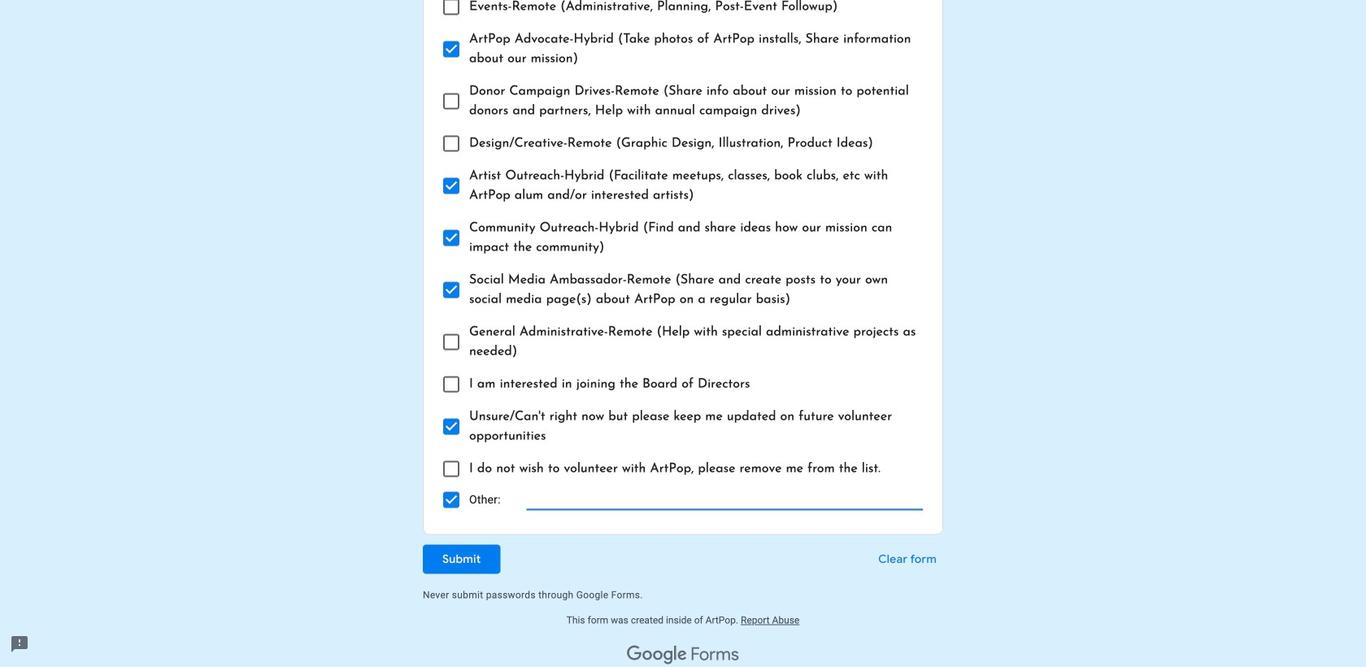 Task type: describe. For each thing, give the bounding box(es) containing it.
Community Outreach-Hybrid (Find and share ideas how our mission can impact the community) checkbox
[[443, 230, 460, 246]]

Unsure/Can't right now but please keep me updated on future volunteer opportunities checkbox
[[443, 419, 460, 435]]

Other: checkbox
[[443, 492, 460, 508]]

Donor Campaign Drives-Remote (Share info about our mission to potential donors and partners, Help with annual campaign drives) checkbox
[[443, 93, 460, 110]]

events-remote (administrative, planning, post-event followup) image
[[445, 1, 458, 14]]

design/creative-remote (graphic design, illustration, product ideas) image
[[445, 137, 458, 150]]

artist outreach-hybrid (facilitate meetups, classes, book clubs, etc with artpop alum and/or interested artists) image
[[443, 178, 460, 194]]

donor campaign drives-remote (share info about our mission to potential donors and partners, help with annual campaign drives) image
[[445, 95, 458, 108]]

Social Media Ambassador-Remote (Share and create posts to your own social media page(s) about ArtPop on a regular basis) checkbox
[[443, 282, 460, 298]]

google image
[[627, 646, 687, 665]]

Other response text field
[[527, 490, 923, 508]]

unsure/can't right now but please keep me updated on future volunteer opportunities image
[[443, 419, 460, 435]]

General Administrative-Remote (Help with special administrative projects as needed) checkbox
[[443, 334, 460, 350]]

other: image
[[443, 492, 460, 508]]



Task type: locate. For each thing, give the bounding box(es) containing it.
i am interested in joining the board of directors image
[[445, 378, 458, 391]]

report a problem to google image
[[10, 635, 29, 654]]

list
[[443, 0, 923, 515]]

Events-Remote (Administrative, Planning, Post-Event Followup) checkbox
[[443, 0, 460, 15]]

artpop advocate-hybrid (take photos of artpop installs, share information about our mission) image
[[443, 41, 460, 58]]

I am interested in joining the Board of Directors checkbox
[[443, 376, 460, 393]]

Design/Creative-Remote (Graphic Design, Illustration, Product Ideas) checkbox
[[443, 136, 460, 152]]

community outreach-hybrid (find and share ideas how our mission can impact the community) image
[[443, 230, 460, 246]]

ArtPop Advocate-Hybrid (Take photos of ArtPop installs, Share information about our mission) checkbox
[[443, 41, 460, 58]]

i do not wish to volunteer with artpop, please remove me from the list. image
[[445, 463, 458, 476]]

general administrative-remote (help with special administrative projects as needed) image
[[445, 336, 458, 349]]

social media ambassador-remote (share and create posts to your own social media page(s) about artpop on a regular basis) image
[[443, 282, 460, 298]]

I do not wish to volunteer with ArtPop, please remove me from the list. checkbox
[[443, 461, 460, 477]]

Artist Outreach-Hybrid (Facilitate meetups, classes, book clubs, etc with ArtPop alum and/or interested artists) checkbox
[[443, 178, 460, 194]]



Task type: vqa. For each thing, say whether or not it's contained in the screenshot.
the leftmost OWNER
no



